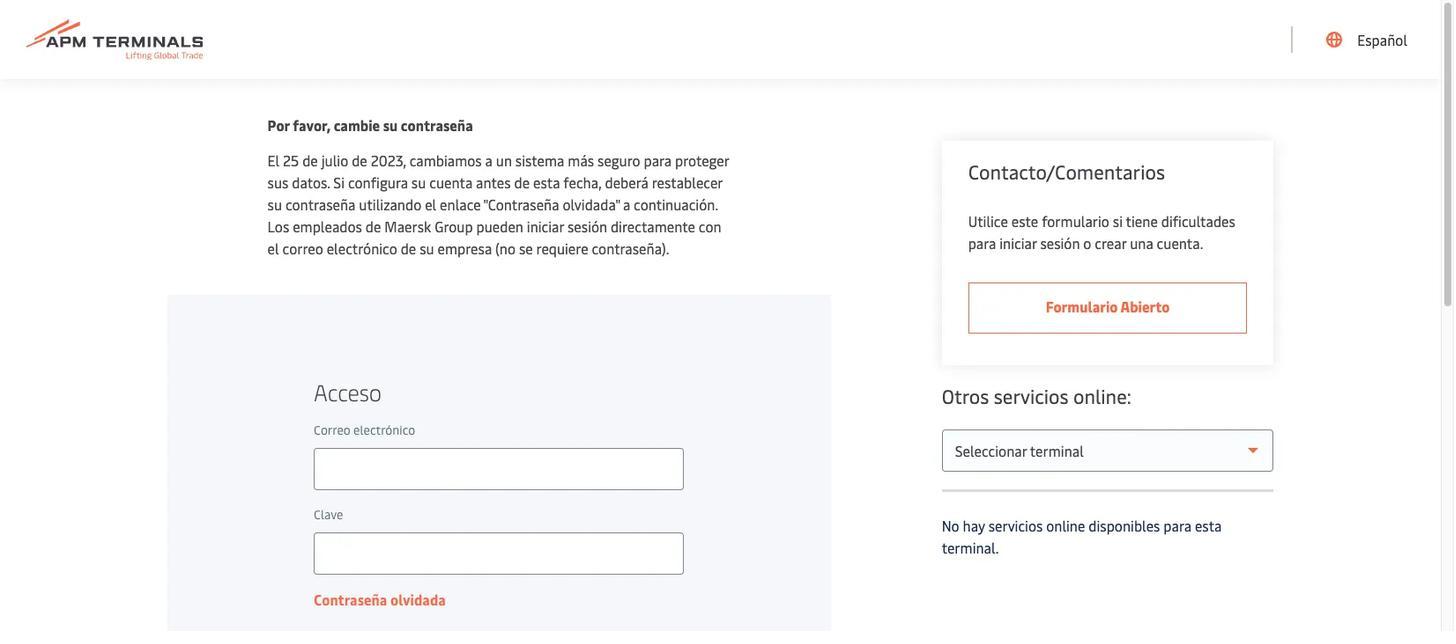 Task type: describe. For each thing, give the bounding box(es) containing it.
de right julio
[[352, 151, 367, 170]]

0 vertical spatial servicios
[[994, 383, 1069, 410]]

el 25 de julio de 2023, cambiamos a un sistema más seguro para proteger sus datos. si configura su cuenta antes de esta fecha, deberá restablecer su contraseña utilizando el enlace "contraseña olvidada" a continuación. los empleados de maersk group pueden iniciar sesión directamente con el correo electrónico de su empresa (no se requiere contraseña).
[[268, 151, 729, 258]]

se
[[519, 239, 533, 258]]

contraseña inside el 25 de julio de 2023, cambiamos a un sistema más seguro para proteger sus datos. si configura su cuenta antes de esta fecha, deberá restablecer su contraseña utilizando el enlace "contraseña olvidada" a continuación. los empleados de maersk group pueden iniciar sesión directamente con el correo electrónico de su empresa (no se requiere contraseña).
[[285, 195, 356, 214]]

o
[[1083, 234, 1091, 253]]

el
[[268, 151, 280, 170]]

requiere
[[536, 239, 588, 258]]

fecha,
[[563, 173, 602, 192]]

deberá
[[605, 173, 648, 192]]

1 horizontal spatial el
[[425, 195, 436, 214]]

otros servicios online:
[[942, 383, 1131, 410]]

seguro
[[598, 151, 640, 170]]

maersk
[[384, 217, 431, 236]]

si
[[333, 173, 345, 192]]

configura
[[348, 173, 408, 192]]

terminal.
[[942, 538, 999, 558]]

su down the maersk
[[420, 239, 434, 258]]

cuenta
[[429, 173, 473, 192]]

25
[[283, 151, 299, 170]]

continuación.
[[634, 195, 718, 214]]

de right the 25
[[302, 151, 318, 170]]

julio
[[321, 151, 348, 170]]

su down sus
[[268, 195, 282, 214]]

de up electrónico
[[366, 217, 381, 236]]

datos.
[[292, 173, 330, 192]]

empresa
[[438, 239, 492, 258]]

utilizando
[[359, 195, 421, 214]]

de down the maersk
[[401, 239, 416, 258]]

0 horizontal spatial a
[[485, 151, 493, 170]]

esta inside el 25 de julio de 2023, cambiamos a un sistema más seguro para proteger sus datos. si configura su cuenta antes de esta fecha, deberá restablecer su contraseña utilizando el enlace "contraseña olvidada" a continuación. los empleados de maersk group pueden iniciar sesión directamente con el correo electrónico de su empresa (no se requiere contraseña).
[[533, 173, 560, 192]]

no
[[942, 516, 959, 536]]

proteger
[[675, 151, 729, 170]]

cuenta.
[[1157, 234, 1203, 253]]

utilice
[[968, 212, 1008, 231]]

por favor, cambie su contraseña
[[268, 115, 473, 135]]

un
[[496, 151, 512, 170]]

online:
[[1073, 383, 1131, 410]]

correo
[[282, 239, 323, 258]]

de up "contraseña
[[514, 173, 530, 192]]

formulario
[[1042, 212, 1109, 231]]

su right cambie
[[383, 115, 398, 135]]

pueden
[[476, 217, 523, 236]]

abierto
[[1121, 297, 1170, 316]]

contraseña).
[[592, 239, 669, 258]]

sesión inside utilice este formulario si tiene dificultades para iniciar sesión o crear una cuenta.
[[1040, 234, 1080, 253]]

los
[[268, 217, 289, 236]]



Task type: locate. For each thing, give the bounding box(es) containing it.
no hay servicios online disponibles para esta terminal.
[[942, 516, 1222, 558]]

0 vertical spatial contraseña
[[401, 115, 473, 135]]

iniciar down este
[[1000, 234, 1037, 253]]

cambiamos
[[409, 151, 482, 170]]

su left cuenta
[[411, 173, 426, 192]]

olvidada"
[[563, 195, 620, 214]]

"contraseña
[[483, 195, 559, 214]]

para inside "no hay servicios online disponibles para esta terminal."
[[1164, 516, 1191, 536]]

para
[[644, 151, 672, 170], [968, 234, 996, 253], [1164, 516, 1191, 536]]

de
[[302, 151, 318, 170], [352, 151, 367, 170], [514, 173, 530, 192], [366, 217, 381, 236], [401, 239, 416, 258]]

español button
[[1327, 0, 1407, 79]]

el down los
[[268, 239, 279, 258]]

sesión
[[568, 217, 607, 236], [1040, 234, 1080, 253]]

0 vertical spatial esta
[[533, 173, 560, 192]]

contraseña up cambiamos
[[401, 115, 473, 135]]

servicios
[[994, 383, 1069, 410], [988, 516, 1043, 536]]

crear
[[1095, 234, 1126, 253]]

1 horizontal spatial sesión
[[1040, 234, 1080, 253]]

una
[[1130, 234, 1153, 253]]

antes
[[476, 173, 511, 192]]

1 vertical spatial contraseña
[[285, 195, 356, 214]]

2023,
[[371, 151, 406, 170]]

utilice este formulario si tiene dificultades para iniciar sesión o crear una cuenta.
[[968, 212, 1235, 253]]

tiene
[[1126, 212, 1158, 231]]

iniciar inside el 25 de julio de 2023, cambiamos a un sistema más seguro para proteger sus datos. si configura su cuenta antes de esta fecha, deberá restablecer su contraseña utilizando el enlace "contraseña olvidada" a continuación. los empleados de maersk group pueden iniciar sesión directamente con el correo electrónico de su empresa (no se requiere contraseña).
[[527, 217, 564, 236]]

por
[[268, 115, 290, 135]]

esta down sistema
[[533, 173, 560, 192]]

1 horizontal spatial contraseña
[[401, 115, 473, 135]]

1 vertical spatial a
[[623, 195, 630, 214]]

dificultades
[[1161, 212, 1235, 231]]

contraseña up empleados
[[285, 195, 356, 214]]

1 horizontal spatial para
[[968, 234, 996, 253]]

0 horizontal spatial el
[[268, 239, 279, 258]]

con
[[699, 217, 721, 236]]

contacto/comentarios
[[968, 159, 1165, 185]]

0 vertical spatial para
[[644, 151, 672, 170]]

2 horizontal spatial para
[[1164, 516, 1191, 536]]

iniciar up requiere
[[527, 217, 564, 236]]

para inside utilice este formulario si tiene dificultades para iniciar sesión o crear una cuenta.
[[968, 234, 996, 253]]

si
[[1113, 212, 1123, 231]]

disponibles
[[1089, 516, 1160, 536]]

0 horizontal spatial iniciar
[[527, 217, 564, 236]]

1 vertical spatial esta
[[1195, 516, 1222, 536]]

2 vertical spatial para
[[1164, 516, 1191, 536]]

contraseña
[[401, 115, 473, 135], [285, 195, 356, 214]]

1 vertical spatial servicios
[[988, 516, 1043, 536]]

0 horizontal spatial para
[[644, 151, 672, 170]]

para down utilice at the right top of the page
[[968, 234, 996, 253]]

esta right disponibles
[[1195, 516, 1222, 536]]

más
[[568, 151, 594, 170]]

sus
[[268, 173, 289, 192]]

1 vertical spatial el
[[268, 239, 279, 258]]

favor,
[[293, 115, 331, 135]]

su
[[383, 115, 398, 135], [411, 173, 426, 192], [268, 195, 282, 214], [420, 239, 434, 258]]

1 horizontal spatial a
[[623, 195, 630, 214]]

iniciar
[[527, 217, 564, 236], [1000, 234, 1037, 253]]

el left enlace
[[425, 195, 436, 214]]

el
[[425, 195, 436, 214], [268, 239, 279, 258]]

esta
[[533, 173, 560, 192], [1195, 516, 1222, 536]]

0 horizontal spatial contraseña
[[285, 195, 356, 214]]

sesión down olvidada"
[[568, 217, 607, 236]]

formulario abierto
[[1046, 297, 1170, 316]]

1 horizontal spatial esta
[[1195, 516, 1222, 536]]

iniciar inside utilice este formulario si tiene dificultades para iniciar sesión o crear una cuenta.
[[1000, 234, 1037, 253]]

0 vertical spatial a
[[485, 151, 493, 170]]

sistema
[[515, 151, 564, 170]]

a
[[485, 151, 493, 170], [623, 195, 630, 214]]

otros
[[942, 383, 989, 410]]

0 horizontal spatial esta
[[533, 173, 560, 192]]

directamente
[[611, 217, 695, 236]]

1 horizontal spatial iniciar
[[1000, 234, 1037, 253]]

0 vertical spatial el
[[425, 195, 436, 214]]

para right disponibles
[[1164, 516, 1191, 536]]

esta inside "no hay servicios online disponibles para esta terminal."
[[1195, 516, 1222, 536]]

a left the un
[[485, 151, 493, 170]]

online
[[1046, 516, 1085, 536]]

formulario abierto link
[[968, 283, 1247, 334]]

0 horizontal spatial sesión
[[568, 217, 607, 236]]

sesión inside el 25 de julio de 2023, cambiamos a un sistema más seguro para proteger sus datos. si configura su cuenta antes de esta fecha, deberá restablecer su contraseña utilizando el enlace "contraseña olvidada" a continuación. los empleados de maersk group pueden iniciar sesión directamente con el correo electrónico de su empresa (no se requiere contraseña).
[[568, 217, 607, 236]]

a down deberá
[[623, 195, 630, 214]]

servicios inside "no hay servicios online disponibles para esta terminal."
[[988, 516, 1043, 536]]

cambie
[[334, 115, 380, 135]]

restablecer
[[652, 173, 723, 192]]

electrónico
[[327, 239, 397, 258]]

para inside el 25 de julio de 2023, cambiamos a un sistema más seguro para proteger sus datos. si configura su cuenta antes de esta fecha, deberá restablecer su contraseña utilizando el enlace "contraseña olvidada" a continuación. los empleados de maersk group pueden iniciar sesión directamente con el correo electrónico de su empresa (no se requiere contraseña).
[[644, 151, 672, 170]]

formulario
[[1046, 297, 1118, 316]]

español
[[1357, 30, 1407, 49]]

servicios right hay
[[988, 516, 1043, 536]]

hay
[[963, 516, 985, 536]]

enlace
[[440, 195, 481, 214]]

para up restablecer on the left of the page
[[644, 151, 672, 170]]

sesión down formulario
[[1040, 234, 1080, 253]]

este
[[1012, 212, 1038, 231]]

empleados
[[293, 217, 362, 236]]

1 vertical spatial para
[[968, 234, 996, 253]]

(no
[[495, 239, 516, 258]]

group
[[435, 217, 473, 236]]

servicios right otros
[[994, 383, 1069, 410]]



Task type: vqa. For each thing, say whether or not it's contained in the screenshot.
the top the to
no



